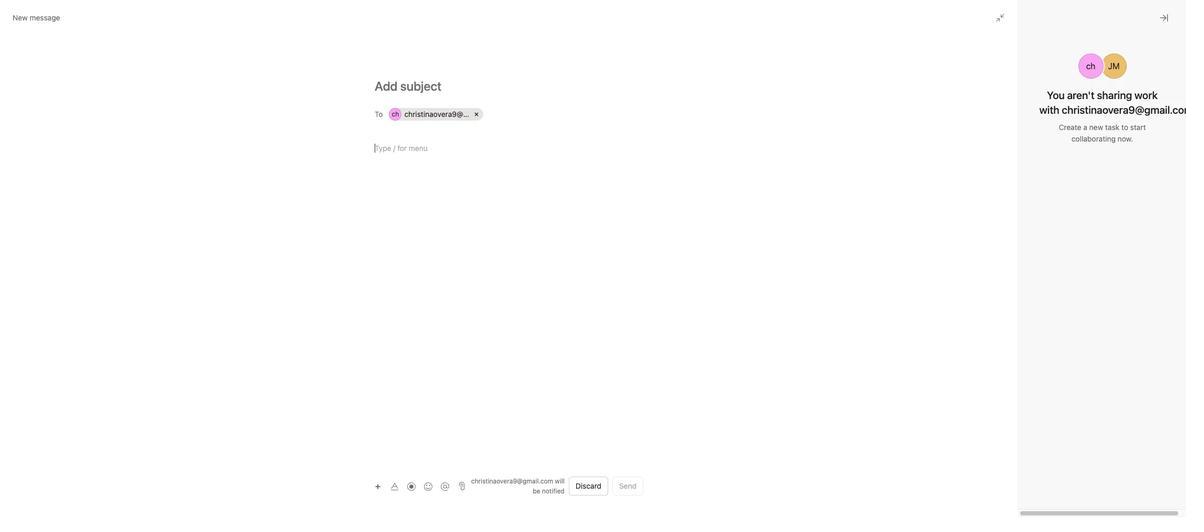 Task type: locate. For each thing, give the bounding box(es) containing it.
christinaovera9@gmail.com cell
[[389, 108, 498, 121], [930, 314, 1039, 327]]

1 horizontal spatial christinaovera9@gmail.com row
[[930, 314, 1151, 329]]

create
[[1060, 123, 1082, 132]]

christinaovera9@gmail.com will be notified
[[471, 478, 565, 496], [1015, 490, 1118, 508]]

add task
[[354, 141, 385, 150]]

now.
[[1118, 134, 1134, 143]]

christinaovera9@gmail.com row inside christinaovera9@gmail.com "dialog"
[[930, 314, 1151, 329]]

0 vertical spatial task
[[1106, 123, 1120, 132]]

christinaovera9@gmail.com will be notified inside christinaovera9@gmail.com "dialog"
[[1015, 490, 1118, 508]]

0 vertical spatial christinaovera9@gmail.com cell
[[389, 108, 498, 121]]

1 horizontal spatial christinaovera9@gmail.com cell
[[930, 314, 1039, 327]]

1 horizontal spatial will
[[1099, 490, 1109, 498]]

will
[[555, 478, 565, 486], [1099, 490, 1109, 498]]

add subject text field for christinaovera9@gmail.com
[[903, 290, 1166, 305]]

1 horizontal spatial task
[[1106, 123, 1120, 132]]

formatting image
[[391, 483, 399, 491]]

1 horizontal spatial be
[[1111, 490, 1118, 498]]

0 vertical spatial christinaovera9@gmail.com row
[[389, 108, 642, 123]]

0 horizontal spatial ch
[[392, 110, 399, 118]]

christinaovera9@gmail.com cell inside "dialog"
[[930, 314, 1039, 327]]

ch left jm
[[1087, 61, 1096, 71]]

to
[[375, 110, 383, 118]]

send button
[[613, 477, 644, 496]]

Add subject text field
[[362, 78, 656, 95], [903, 290, 1166, 305]]

0 horizontal spatial add subject text field
[[362, 78, 656, 95]]

1 vertical spatial christinaovera9@gmail.com row
[[930, 314, 1151, 329]]

1 vertical spatial add subject text field
[[903, 290, 1166, 305]]

1 horizontal spatial notified
[[1096, 500, 1118, 508]]

1 horizontal spatial add subject text field
[[903, 290, 1166, 305]]

record a video image
[[408, 483, 416, 491]]

1 vertical spatial ch
[[392, 110, 399, 118]]

toolbar
[[371, 479, 455, 494]]

be
[[533, 488, 541, 496], [1111, 490, 1118, 498]]

1 vertical spatial will
[[1099, 490, 1109, 498]]

ch right to
[[392, 110, 399, 118]]

close image
[[1161, 14, 1169, 22]]

1 horizontal spatial christinaovera9@gmail.com will be notified
[[1015, 490, 1118, 508]]

task right add
[[370, 141, 385, 150]]

emoji image
[[424, 483, 433, 491]]

0 horizontal spatial notified
[[542, 488, 565, 496]]

1 vertical spatial notified
[[1096, 500, 1118, 508]]

sat 4
[[1168, 95, 1181, 120]]

christinaovera9@gmail.com
[[405, 110, 498, 119], [946, 316, 1039, 325], [471, 478, 554, 486], [1015, 490, 1097, 498]]

new
[[13, 13, 28, 22]]

task
[[1106, 123, 1120, 132], [370, 141, 385, 150]]

0 vertical spatial add subject text field
[[362, 78, 656, 95]]

send
[[620, 482, 637, 491]]

discard
[[576, 482, 602, 491]]

be inside christinaovera9@gmail.com "dialog"
[[1111, 490, 1118, 498]]

christinaovera9@gmail.com cell for 'christinaovera9@gmail.com' row within the christinaovera9@gmail.com "dialog"
[[930, 314, 1039, 327]]

0 horizontal spatial task
[[370, 141, 385, 150]]

discard button
[[569, 477, 609, 496]]

0 vertical spatial will
[[555, 478, 565, 486]]

0 horizontal spatial christinaovera9@gmail.com cell
[[389, 108, 498, 121]]

collaborating
[[1072, 134, 1116, 143]]

1 vertical spatial christinaovera9@gmail.com cell
[[930, 314, 1039, 327]]

task left to
[[1106, 123, 1120, 132]]

christinaovera9@gmail.com row
[[389, 108, 642, 123], [930, 314, 1151, 329]]

1 vertical spatial task
[[370, 141, 385, 150]]

ch
[[1087, 61, 1096, 71], [392, 110, 399, 118]]

0 horizontal spatial be
[[533, 488, 541, 496]]

0 vertical spatial ch
[[1087, 61, 1096, 71]]

at mention image
[[441, 483, 450, 491]]

notified
[[542, 488, 565, 496], [1096, 500, 1118, 508]]

will inside christinaovera9@gmail.com "dialog"
[[1099, 490, 1109, 498]]



Task type: describe. For each thing, give the bounding box(es) containing it.
task inside button
[[370, 141, 385, 150]]

sharing
[[1098, 89, 1133, 101]]

4
[[1168, 108, 1174, 120]]

add
[[354, 141, 368, 150]]

to
[[1122, 123, 1129, 132]]

you aren't sharing work with christinaovera9@gmail.com
[[1040, 89, 1187, 116]]

with christinaovera9@gmail.com
[[1040, 104, 1187, 116]]

create a new task to start collaborating now.
[[1060, 123, 1147, 143]]

message
[[30, 13, 60, 22]]

you
[[1048, 89, 1065, 101]]

new message
[[13, 13, 60, 22]]

0 vertical spatial notified
[[542, 488, 565, 496]]

0 horizontal spatial christinaovera9@gmail.com row
[[389, 108, 642, 123]]

start
[[1131, 123, 1147, 132]]

aren't
[[1068, 89, 1095, 101]]

minimize image
[[997, 14, 1005, 22]]

jm
[[1109, 61, 1120, 71]]

ch inside 'christinaovera9@gmail.com' row
[[392, 110, 399, 118]]

0 horizontal spatial christinaovera9@gmail.com will be notified
[[471, 478, 565, 496]]

0 horizontal spatial will
[[555, 478, 565, 486]]

add task button
[[255, 137, 475, 155]]

christinaovera9@gmail.com dialog
[[903, 258, 1166, 518]]

task inside create a new task to start collaborating now.
[[1106, 123, 1120, 132]]

sat
[[1168, 95, 1181, 102]]

new
[[1090, 123, 1104, 132]]

1 horizontal spatial ch
[[1087, 61, 1096, 71]]

christinaovera9@gmail.com cell for 'christinaovera9@gmail.com' row to the left
[[389, 108, 498, 121]]

notified inside christinaovera9@gmail.com "dialog"
[[1096, 500, 1118, 508]]

insert an object image
[[375, 484, 381, 490]]

work
[[1135, 89, 1159, 101]]

add subject text field for to
[[362, 78, 656, 95]]

a
[[1084, 123, 1088, 132]]



Task type: vqa. For each thing, say whether or not it's contained in the screenshot.
Strikethrough image
no



